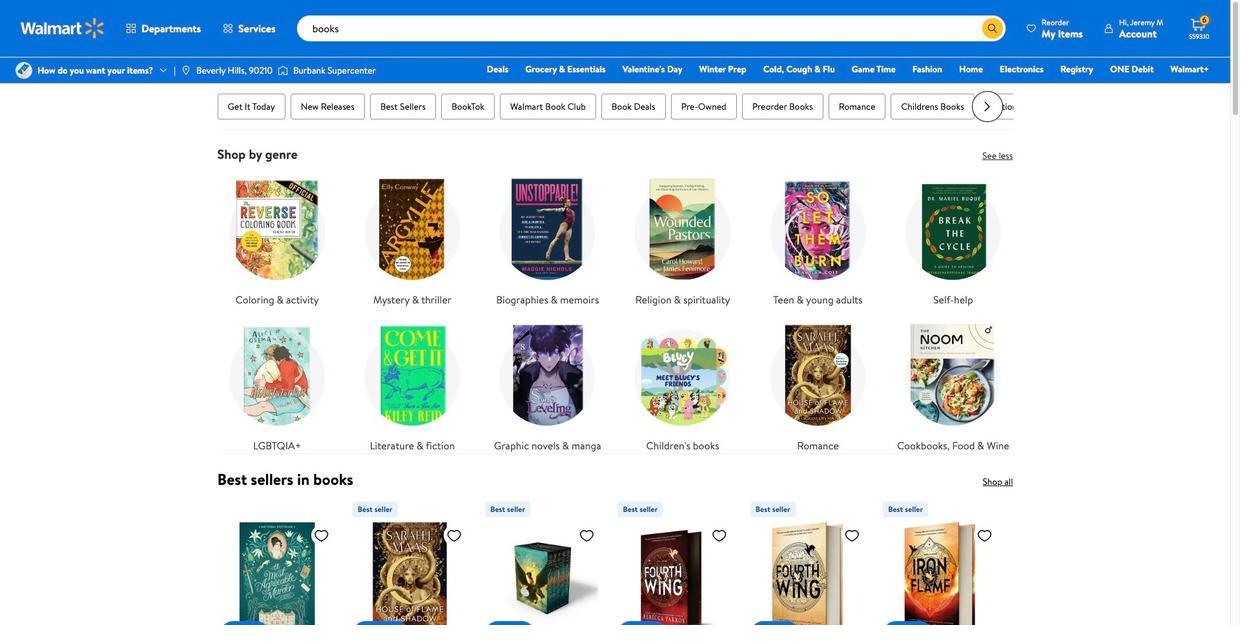 Task type: vqa. For each thing, say whether or not it's contained in the screenshot.
2nd the Product group from right
yes



Task type: locate. For each thing, give the bounding box(es) containing it.
add to favorites list, percy jackson and the olympians 5 book paperback boxed set (w/poster) (paperback) image
[[579, 528, 595, 544]]

percy jackson and the olympians 5 book paperback boxed set (w/poster) (paperback) image
[[485, 522, 600, 625]]

add to favorites list, the empyrean: iron flame (series #2) (hardcover) image
[[977, 528, 993, 544]]

5 product group from the left
[[751, 497, 865, 625]]

list
[[210, 162, 1021, 453]]

the empyrean: iron flame (series #2) (hardcover) image
[[883, 522, 998, 625]]

 image
[[16, 62, 32, 79], [278, 64, 288, 77], [181, 65, 191, 76]]

walmart image
[[21, 18, 105, 39]]

1 product group from the left
[[220, 497, 335, 625]]

1 horizontal spatial  image
[[181, 65, 191, 76]]

a most agreeable murder : a novel (hardcover) image
[[220, 522, 335, 625]]

product group
[[220, 497, 335, 625], [353, 497, 467, 625], [485, 497, 600, 625], [618, 497, 732, 625], [751, 497, 865, 625], [883, 497, 998, 625]]

3 product group from the left
[[485, 497, 600, 625]]

add to favorites list, crescent city: house of flame and shadow (series #3) (hardcover) image
[[446, 528, 462, 544]]

clear search field text image
[[967, 23, 977, 33]]

search icon image
[[988, 23, 998, 34]]

2 product group from the left
[[353, 497, 467, 625]]

4 product group from the left
[[618, 497, 732, 625]]

add to favorites list, the empyrean: fourth wing (series #1) (hardcover) image
[[844, 528, 860, 544]]

Search search field
[[297, 16, 1006, 41]]



Task type: describe. For each thing, give the bounding box(es) containing it.
add to favorites list, fourth wing (hardcover) image
[[712, 528, 727, 544]]

Walmart Site-Wide search field
[[297, 16, 1006, 41]]

crescent city: house of flame and shadow (series #3) (hardcover) image
[[353, 522, 467, 625]]

2 horizontal spatial  image
[[278, 64, 288, 77]]

add to favorites list, a most agreeable murder : a novel (hardcover) image
[[314, 528, 329, 544]]

0 horizontal spatial  image
[[16, 62, 32, 79]]

the empyrean: fourth wing (series #1) (hardcover) image
[[751, 522, 865, 625]]

next slide for navpills list image
[[972, 91, 1003, 122]]

6 product group from the left
[[883, 497, 998, 625]]

fourth wing (hardcover) image
[[618, 522, 732, 625]]



